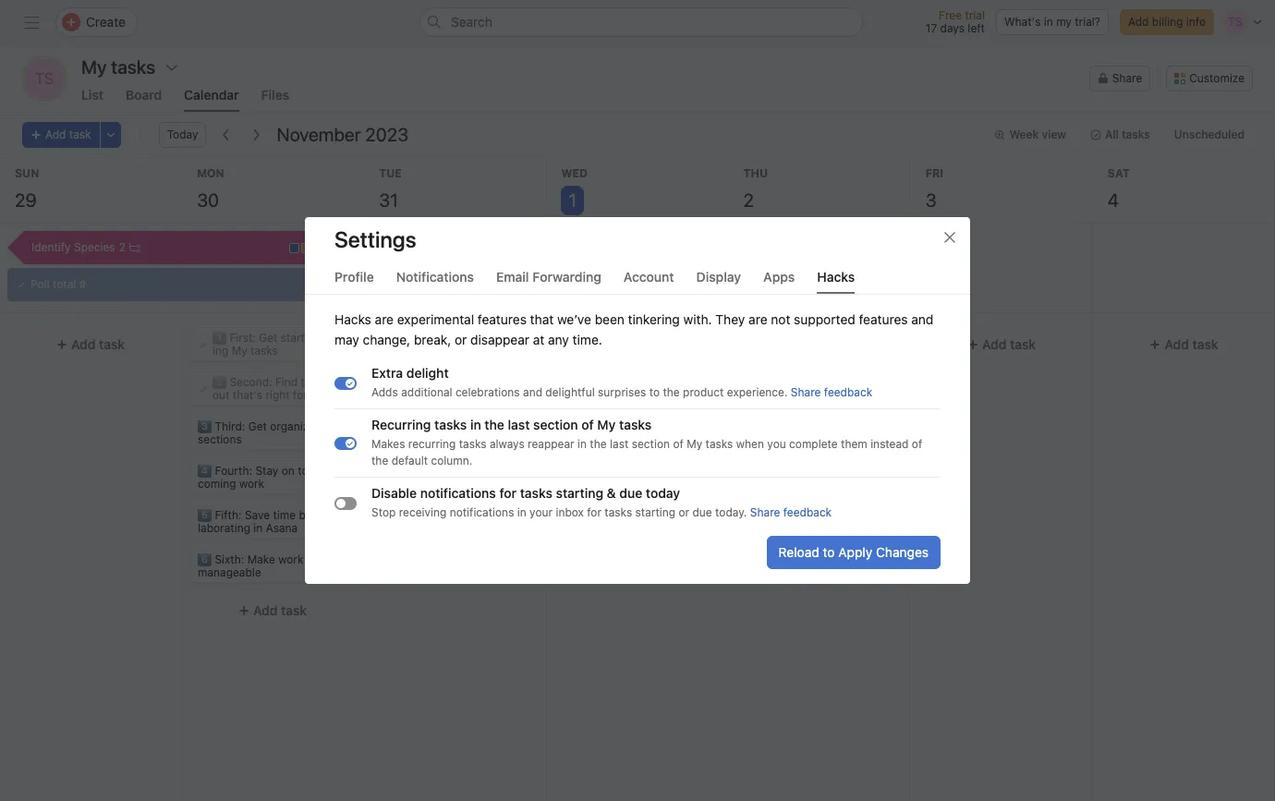 Task type: locate. For each thing, give the bounding box(es) containing it.
1 horizontal spatial my
[[598, 417, 616, 433]]

account
[[624, 269, 674, 285]]

you up with
[[311, 388, 330, 402]]

organized
[[270, 420, 322, 434]]

1 vertical spatial work
[[279, 553, 304, 567]]

you right when
[[768, 437, 786, 451]]

my inside 1️⃣ first: get started using my tasks
[[232, 344, 248, 358]]

0 horizontal spatial starting
[[556, 485, 604, 501]]

reload to apply changes button
[[767, 536, 941, 569]]

share feedback link for surprises
[[791, 385, 873, 399]]

tasks left when
[[706, 437, 733, 451]]

0 vertical spatial for
[[293, 388, 308, 402]]

fri
[[926, 166, 944, 180]]

hacks for hacks are experimental features that we've been tinkering with. they are not supported features and may change, break, or disappear at any time.
[[335, 312, 371, 327]]

section up the today
[[632, 437, 670, 451]]

thu 2
[[744, 166, 768, 211]]

what's in my trial? button
[[996, 9, 1109, 35]]

1 horizontal spatial section
[[632, 437, 670, 451]]

november 2023
[[277, 124, 409, 145]]

poll total #
[[31, 277, 86, 291]]

my right 1️⃣
[[232, 344, 248, 358]]

1 horizontal spatial or
[[679, 506, 690, 520]]

tasks up column.
[[459, 437, 487, 451]]

identify
[[31, 240, 71, 254]]

receiving
[[399, 506, 447, 520]]

hacks up may
[[335, 312, 371, 327]]

share down add billing info button
[[1113, 71, 1143, 85]]

1 vertical spatial for
[[500, 485, 517, 501]]

delightful
[[546, 385, 595, 399]]

2 horizontal spatial my
[[687, 437, 703, 451]]

0 vertical spatial last
[[508, 417, 530, 433]]

email forwarding
[[496, 269, 602, 285]]

of inside 4️⃣ fourth: stay on top of incoming work
[[318, 464, 329, 478]]

search button
[[420, 7, 863, 37]]

1 vertical spatial share feedback link
[[750, 506, 832, 520]]

1 vertical spatial get
[[249, 420, 267, 434]]

or down the today
[[679, 506, 690, 520]]

what's in my trial?
[[1005, 15, 1101, 29]]

0 vertical spatial and
[[912, 312, 934, 327]]

3️⃣ third: get organized with sections
[[198, 420, 347, 447]]

1 horizontal spatial 2
[[744, 190, 754, 211]]

account button
[[624, 269, 674, 294]]

6️⃣ sixth: make work manageable
[[198, 553, 304, 580]]

feedback up reload
[[784, 506, 832, 520]]

time.
[[573, 332, 603, 348]]

wed 1
[[562, 166, 588, 211]]

with
[[325, 420, 347, 434]]

1 horizontal spatial you
[[768, 437, 786, 451]]

1 horizontal spatial share
[[791, 385, 821, 399]]

notifications right receiving
[[450, 506, 514, 520]]

1 vertical spatial switch
[[335, 437, 357, 450]]

third:
[[215, 420, 245, 434]]

the left product
[[663, 385, 680, 399]]

you
[[311, 388, 330, 402], [768, 437, 786, 451]]

get right first:
[[259, 331, 278, 345]]

0 vertical spatial hacks
[[817, 269, 855, 285]]

of right top
[[318, 464, 329, 478]]

in inside button
[[1044, 15, 1054, 29]]

tasks up your at left bottom
[[520, 485, 553, 501]]

my
[[1057, 15, 1072, 29]]

0 vertical spatial section
[[534, 417, 578, 433]]

get
[[259, 331, 278, 345], [249, 420, 267, 434]]

0 horizontal spatial to
[[650, 385, 660, 399]]

the inside the 2️⃣ second: find the layout that's right for you
[[301, 375, 318, 389]]

2 horizontal spatial share
[[1113, 71, 1143, 85]]

recurring
[[372, 417, 431, 433]]

are left not
[[749, 312, 768, 327]]

get inside 3️⃣ third: get organized with sections
[[249, 420, 267, 434]]

close image
[[943, 230, 958, 245]]

share feedback link for today
[[750, 506, 832, 520]]

with.
[[684, 312, 712, 327]]

sat
[[1108, 166, 1130, 180]]

list link
[[81, 87, 104, 112]]

work inside 4️⃣ fourth: stay on top of incoming work
[[239, 477, 265, 491]]

share feedback link up complete
[[791, 385, 873, 399]]

share right experience.
[[791, 385, 821, 399]]

0 horizontal spatial and
[[523, 385, 543, 399]]

0 horizontal spatial 2
[[119, 240, 126, 254]]

of down delightful
[[582, 417, 594, 433]]

share right today. at the bottom of the page
[[750, 506, 781, 520]]

or inside hacks are experimental features that we've been tinkering with. they are not supported features and may change, break, or disappear at any time.
[[455, 332, 467, 348]]

the right find
[[301, 375, 318, 389]]

2 vertical spatial share
[[750, 506, 781, 520]]

work up the save
[[239, 477, 265, 491]]

second:
[[230, 375, 272, 389]]

to inside button
[[823, 544, 835, 560]]

2 left leftcount image
[[119, 240, 126, 254]]

of right instead
[[912, 437, 923, 451]]

for
[[293, 388, 308, 402], [500, 485, 517, 501], [587, 506, 602, 520]]

0 vertical spatial share
[[1113, 71, 1143, 85]]

1 vertical spatial or
[[679, 506, 690, 520]]

in left asana
[[254, 521, 263, 535]]

features
[[478, 312, 527, 327], [859, 312, 908, 327]]

get for with
[[249, 420, 267, 434]]

switch
[[335, 377, 357, 390], [335, 437, 357, 450], [335, 497, 357, 510]]

1 vertical spatial notifications
[[450, 506, 514, 520]]

starting up inbox
[[556, 485, 604, 501]]

free trial 17 days left
[[926, 8, 985, 35]]

sun 29
[[15, 166, 39, 211]]

my down product
[[687, 437, 703, 451]]

get inside 1️⃣ first: get started using my tasks
[[259, 331, 278, 345]]

0 vertical spatial starting
[[556, 485, 604, 501]]

switch left stop
[[335, 497, 357, 510]]

1 vertical spatial starting
[[636, 506, 676, 520]]

mon
[[197, 166, 224, 180]]

are
[[375, 312, 394, 327], [749, 312, 768, 327]]

celebrations
[[456, 385, 520, 399]]

0 horizontal spatial you
[[311, 388, 330, 402]]

0 horizontal spatial or
[[455, 332, 467, 348]]

to right 'surprises' at top
[[650, 385, 660, 399]]

right
[[266, 388, 290, 402]]

1 horizontal spatial hacks
[[817, 269, 855, 285]]

today
[[167, 128, 198, 141]]

0 horizontal spatial are
[[375, 312, 394, 327]]

mon 30
[[197, 166, 224, 211]]

disable notifications for tasks starting & due today stop receiving notifications in your inbox for tasks starting or due today. share feedback
[[372, 485, 832, 520]]

in right reappear
[[578, 437, 587, 451]]

1 horizontal spatial to
[[823, 544, 835, 560]]

instead
[[871, 437, 909, 451]]

total
[[53, 277, 76, 291]]

the down makes
[[372, 454, 389, 468]]

0 horizontal spatial section
[[534, 417, 578, 433]]

in inside '5️⃣ fifth: save time by collaborating in asana'
[[254, 521, 263, 535]]

in left your at left bottom
[[517, 506, 527, 520]]

thu
[[744, 166, 768, 180]]

extra delight adds additional celebrations and delightful surprises to the product experience. share feedback
[[372, 365, 873, 399]]

0 vertical spatial or
[[455, 332, 467, 348]]

files
[[261, 87, 290, 103]]

0 vertical spatial my
[[232, 344, 248, 358]]

leftcount image
[[129, 242, 140, 253]]

1 vertical spatial hacks
[[335, 312, 371, 327]]

switch left adds
[[335, 377, 357, 390]]

feedback inside extra delight adds additional celebrations and delightful surprises to the product experience. share feedback
[[824, 385, 873, 399]]

may
[[335, 332, 359, 348]]

2 features from the left
[[859, 312, 908, 327]]

0 horizontal spatial my
[[232, 344, 248, 358]]

we've
[[557, 312, 592, 327]]

or right break,
[[455, 332, 467, 348]]

1 horizontal spatial features
[[859, 312, 908, 327]]

notifications down column.
[[420, 485, 496, 501]]

2 inside thu 2
[[744, 190, 754, 211]]

0 vertical spatial you
[[311, 388, 330, 402]]

1 vertical spatial you
[[768, 437, 786, 451]]

tasks
[[251, 344, 278, 358], [435, 417, 467, 433], [619, 417, 652, 433], [459, 437, 487, 451], [706, 437, 733, 451], [520, 485, 553, 501], [605, 506, 632, 520]]

1 vertical spatial feedback
[[784, 506, 832, 520]]

features right supported
[[859, 312, 908, 327]]

0 vertical spatial work
[[239, 477, 265, 491]]

feedback up "them"
[[824, 385, 873, 399]]

0 horizontal spatial features
[[478, 312, 527, 327]]

0 vertical spatial to
[[650, 385, 660, 399]]

tasks up recurring
[[435, 417, 467, 433]]

2 horizontal spatial for
[[587, 506, 602, 520]]

tasks up second:
[[251, 344, 278, 358]]

your
[[530, 506, 553, 520]]

6️⃣
[[198, 553, 212, 567]]

my tasks
[[81, 56, 155, 78]]

section up reappear
[[534, 417, 578, 433]]

ts
[[35, 70, 53, 87]]

hacks inside hacks are experimental features that we've been tinkering with. they are not supported features and may change, break, or disappear at any time.
[[335, 312, 371, 327]]

0 horizontal spatial work
[[239, 477, 265, 491]]

30
[[197, 190, 219, 211]]

starting down the today
[[636, 506, 676, 520]]

switch for disable notifications for tasks starting & due today
[[335, 497, 357, 510]]

5️⃣
[[198, 508, 212, 522]]

4️⃣
[[198, 464, 212, 478]]

collaborating
[[198, 508, 336, 535]]

0 horizontal spatial for
[[293, 388, 308, 402]]

0 vertical spatial feedback
[[824, 385, 873, 399]]

the
[[301, 375, 318, 389], [663, 385, 680, 399], [485, 417, 505, 433], [590, 437, 607, 451], [372, 454, 389, 468]]

0 vertical spatial get
[[259, 331, 278, 345]]

to left apply
[[823, 544, 835, 560]]

1 vertical spatial and
[[523, 385, 543, 399]]

features up disappear
[[478, 312, 527, 327]]

manageable
[[198, 566, 262, 580]]

my down 'surprises' at top
[[598, 417, 616, 433]]

add
[[1129, 15, 1149, 29], [45, 128, 66, 141], [71, 336, 96, 352], [982, 336, 1007, 352], [1165, 336, 1190, 352], [436, 381, 460, 397], [253, 603, 278, 618]]

share feedback link up reload
[[750, 506, 832, 520]]

1 horizontal spatial for
[[500, 485, 517, 501]]

1 switch from the top
[[335, 377, 357, 390]]

email
[[496, 269, 529, 285]]

days
[[941, 21, 965, 35]]

0 horizontal spatial share
[[750, 506, 781, 520]]

1️⃣
[[213, 331, 227, 345]]

1 vertical spatial due
[[693, 506, 712, 520]]

my
[[232, 344, 248, 358], [598, 417, 616, 433], [687, 437, 703, 451]]

due right "&"
[[620, 485, 643, 501]]

task
[[69, 128, 91, 141], [99, 336, 125, 352], [1010, 336, 1036, 352], [1193, 336, 1219, 352], [435, 337, 457, 351], [463, 381, 489, 397], [281, 603, 307, 618]]

work right make
[[279, 553, 304, 567]]

#
[[79, 277, 86, 291]]

trial
[[965, 8, 985, 22]]

switch down with
[[335, 437, 357, 450]]

hacks up supported
[[817, 269, 855, 285]]

0 vertical spatial due
[[620, 485, 643, 501]]

for right inbox
[[587, 506, 602, 520]]

get right third:
[[249, 420, 267, 434]]

time
[[273, 508, 296, 522]]

that's
[[233, 388, 263, 402]]

1 horizontal spatial work
[[279, 553, 304, 567]]

1 horizontal spatial last
[[610, 437, 629, 451]]

0 horizontal spatial hacks
[[335, 312, 371, 327]]

due left today. at the bottom of the page
[[693, 506, 712, 520]]

1 horizontal spatial are
[[749, 312, 768, 327]]

0 vertical spatial switch
[[335, 377, 357, 390]]

2️⃣
[[213, 375, 227, 389]]

in
[[1044, 15, 1054, 29], [470, 417, 481, 433], [578, 437, 587, 451], [517, 506, 527, 520], [254, 521, 263, 535]]

in left 'my'
[[1044, 15, 1054, 29]]

inbox
[[556, 506, 584, 520]]

calendar link
[[184, 87, 239, 112]]

apps
[[764, 269, 795, 285]]

list
[[81, 87, 104, 103]]

feedback
[[824, 385, 873, 399], [784, 506, 832, 520]]

2 vertical spatial switch
[[335, 497, 357, 510]]

0 vertical spatial share feedback link
[[791, 385, 873, 399]]

last up always
[[508, 417, 530, 433]]

1 vertical spatial share
[[791, 385, 821, 399]]

2 down thu on the right of page
[[744, 190, 754, 211]]

1 vertical spatial to
[[823, 544, 835, 560]]

1 horizontal spatial and
[[912, 312, 934, 327]]

2
[[744, 190, 754, 211], [119, 240, 126, 254]]

2 switch from the top
[[335, 437, 357, 450]]

or inside disable notifications for tasks starting & due today stop receiving notifications in your inbox for tasks starting or due today. share feedback
[[679, 506, 690, 520]]

for down always
[[500, 485, 517, 501]]

&
[[607, 485, 616, 501]]

profile button
[[335, 269, 374, 294]]

always
[[490, 437, 525, 451]]

hacks for hacks
[[817, 269, 855, 285]]

0 vertical spatial 2
[[744, 190, 754, 211]]

3 switch from the top
[[335, 497, 357, 510]]

1 vertical spatial 2
[[119, 240, 126, 254]]

you inside the 2️⃣ second: find the layout that's right for you
[[311, 388, 330, 402]]

last up "&"
[[610, 437, 629, 451]]

apps button
[[764, 269, 795, 294]]

are up change,
[[375, 312, 394, 327]]

for right right
[[293, 388, 308, 402]]



Task type: vqa. For each thing, say whether or not it's contained in the screenshot.
ARE
yes



Task type: describe. For each thing, give the bounding box(es) containing it.
files link
[[261, 87, 290, 112]]

feedback inside disable notifications for tasks starting & due today stop receiving notifications in your inbox for tasks starting or due today. share feedback
[[784, 506, 832, 520]]

3️⃣
[[198, 420, 212, 434]]

save
[[245, 508, 270, 522]]

additional
[[401, 385, 453, 399]]

get for using
[[259, 331, 278, 345]]

billing
[[1153, 15, 1184, 29]]

change,
[[363, 332, 411, 348]]

add inside button
[[1129, 15, 1149, 29]]

find
[[276, 375, 298, 389]]

at
[[533, 332, 545, 348]]

tasks inside 1️⃣ first: get started using my tasks
[[251, 344, 278, 358]]

adds
[[372, 385, 398, 399]]

stop
[[372, 506, 396, 520]]

on
[[282, 464, 295, 478]]

asana
[[266, 521, 298, 535]]

1 horizontal spatial starting
[[636, 506, 676, 520]]

the right reappear
[[590, 437, 607, 451]]

species
[[74, 240, 115, 254]]

search list box
[[420, 7, 863, 37]]

to inside extra delight adds additional celebrations and delightful surprises to the product experience. share feedback
[[650, 385, 660, 399]]

sat 4
[[1108, 166, 1130, 211]]

them
[[841, 437, 868, 451]]

apply
[[839, 544, 873, 560]]

switch for extra delight
[[335, 377, 357, 390]]

and inside extra delight adds additional celebrations and delightful surprises to the product experience. share feedback
[[523, 385, 543, 399]]

previous week image
[[219, 128, 234, 142]]

tasks down 'surprises' at top
[[619, 417, 652, 433]]

share inside button
[[1113, 71, 1143, 85]]

sun
[[15, 166, 39, 180]]

work inside the 6️⃣ sixth: make work manageable
[[279, 553, 304, 567]]

experimental
[[397, 312, 474, 327]]

free
[[939, 8, 962, 22]]

calendar
[[184, 87, 239, 103]]

tue 31
[[379, 166, 402, 211]]

today button
[[159, 122, 207, 148]]

default
[[392, 454, 428, 468]]

2 vertical spatial for
[[587, 506, 602, 520]]

write
[[395, 337, 423, 351]]

using
[[213, 331, 339, 358]]

been
[[595, 312, 625, 327]]

fourth:
[[215, 464, 253, 478]]

for inside the 2️⃣ second: find the layout that's right for you
[[293, 388, 308, 402]]

trial?
[[1075, 15, 1101, 29]]

column.
[[431, 454, 473, 468]]

share button
[[1090, 66, 1151, 92]]

top
[[298, 464, 315, 478]]

profile
[[335, 269, 374, 285]]

surprises
[[598, 385, 647, 399]]

break,
[[414, 332, 451, 348]]

the inside extra delight adds additional celebrations and delightful surprises to the product experience. share feedback
[[663, 385, 680, 399]]

today.
[[716, 506, 747, 520]]

tasks down "&"
[[605, 506, 632, 520]]

1 vertical spatial my
[[598, 417, 616, 433]]

2023
[[365, 124, 409, 145]]

extra
[[372, 365, 403, 381]]

not
[[771, 312, 791, 327]]

reappear
[[528, 437, 575, 451]]

1 vertical spatial last
[[610, 437, 629, 451]]

1 vertical spatial section
[[632, 437, 670, 451]]

that
[[530, 312, 554, 327]]

changes
[[876, 544, 929, 560]]

and inside hacks are experimental features that we've been tinkering with. they are not supported features and may change, break, or disappear at any time.
[[912, 312, 934, 327]]

board link
[[126, 87, 162, 112]]

tue
[[379, 166, 402, 180]]

ts button
[[22, 56, 67, 101]]

share inside extra delight adds additional celebrations and delightful surprises to the product experience. share feedback
[[791, 385, 821, 399]]

of up the today
[[673, 437, 684, 451]]

2 are from the left
[[749, 312, 768, 327]]

1 horizontal spatial due
[[693, 506, 712, 520]]

0 horizontal spatial last
[[508, 417, 530, 433]]

by
[[299, 508, 312, 522]]

complete
[[790, 437, 838, 451]]

tinkering
[[628, 312, 680, 327]]

display button
[[697, 269, 742, 294]]

1 features from the left
[[478, 312, 527, 327]]

1 are from the left
[[375, 312, 394, 327]]

product
[[683, 385, 724, 399]]

supported
[[794, 312, 856, 327]]

sixth:
[[215, 553, 244, 567]]

write a task name
[[395, 337, 489, 351]]

makes
[[372, 437, 405, 451]]

experience.
[[727, 385, 788, 399]]

in inside disable notifications for tasks starting & due today stop receiving notifications in your inbox for tasks starting or due today. share feedback
[[517, 506, 527, 520]]

2️⃣ second: find the layout that's right for you
[[213, 375, 341, 402]]

any
[[548, 332, 569, 348]]

4
[[1108, 190, 1120, 211]]

what's
[[1005, 15, 1041, 29]]

switch for recurring tasks in the last section of my tasks
[[335, 437, 357, 450]]

0 horizontal spatial due
[[620, 485, 643, 501]]

next week image
[[249, 128, 264, 142]]

search
[[451, 14, 493, 30]]

sections
[[198, 433, 242, 447]]

you inside recurring tasks in the last section of my tasks makes recurring tasks always reappear in the last section of my tasks when you complete them instead of the default column.
[[768, 437, 786, 451]]

disappear
[[471, 332, 530, 348]]

add billing info button
[[1120, 9, 1215, 35]]

in down celebrations
[[470, 417, 481, 433]]

2 vertical spatial my
[[687, 437, 703, 451]]

share inside disable notifications for tasks starting & due today stop receiving notifications in your inbox for tasks starting or due today. share feedback
[[750, 506, 781, 520]]

info
[[1187, 15, 1206, 29]]

3
[[926, 190, 937, 211]]

the up always
[[485, 417, 505, 433]]

name
[[460, 337, 489, 351]]

they
[[716, 312, 745, 327]]

29
[[15, 190, 37, 211]]

fifth:
[[215, 508, 242, 522]]

hacks button
[[817, 269, 855, 294]]

0 vertical spatial notifications
[[420, 485, 496, 501]]

notifications button
[[396, 269, 474, 294]]

when
[[737, 437, 764, 451]]



